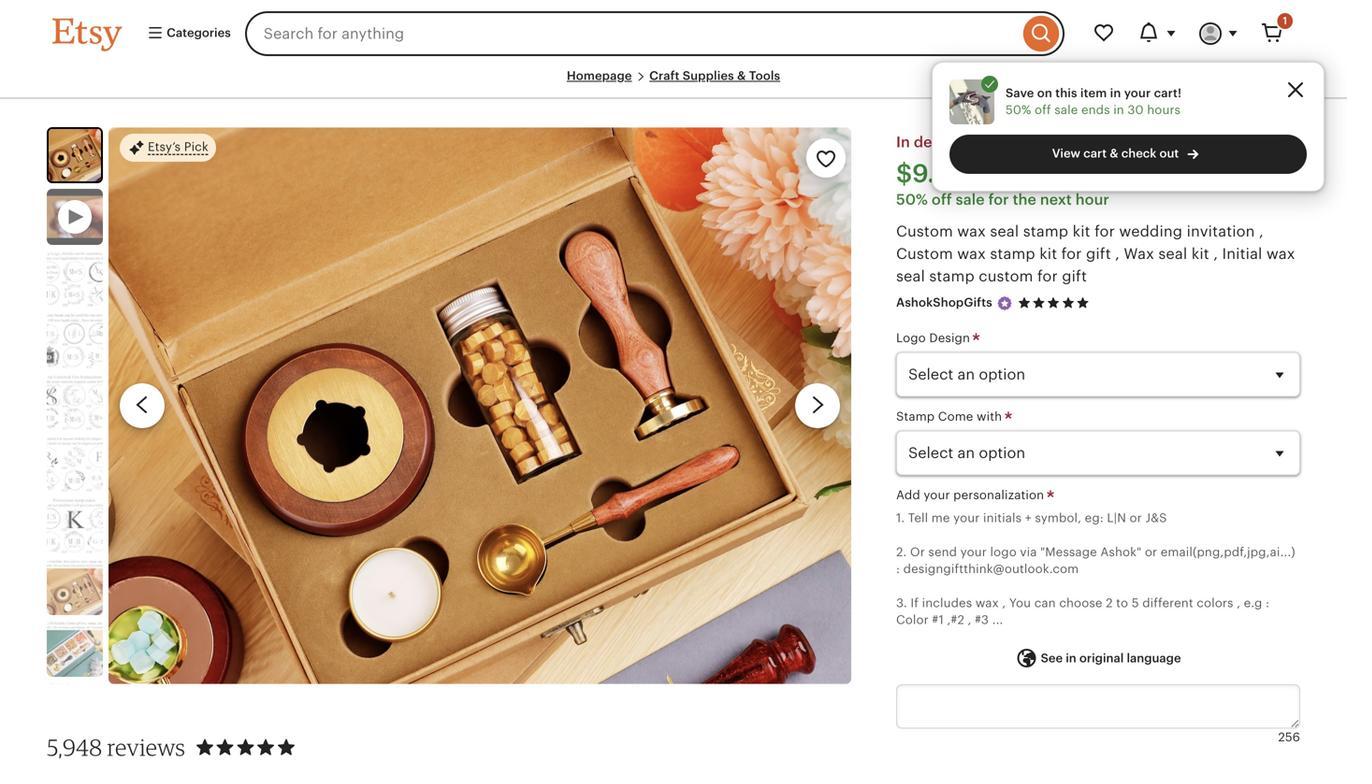 Task type: describe. For each thing, give the bounding box(es) containing it.
custom
[[979, 268, 1033, 285]]

l|n
[[1107, 511, 1126, 525]]

Search for anything text field
[[245, 11, 1019, 56]]

homepage link
[[567, 69, 632, 83]]

etsy's pick button
[[120, 133, 216, 163]]

3.
[[896, 596, 907, 610]]

in left out
[[1139, 134, 1152, 151]]

1 custom from the top
[[896, 223, 953, 240]]

different
[[1142, 596, 1193, 610]]

custom wax seal stamp kit for wedding invitation custom wax image 7 image
[[47, 560, 103, 616]]

logo
[[990, 545, 1017, 559]]

1 vertical spatial stamp
[[990, 245, 1035, 262]]

includes
[[922, 596, 972, 610]]

choose
[[1059, 596, 1102, 610]]

email(png,pdf,jpg,ai...)
[[1161, 545, 1295, 559]]

initials
[[983, 511, 1022, 525]]

0 horizontal spatial kit
[[1039, 245, 1057, 262]]

tell
[[908, 511, 928, 525]]

categories button
[[133, 17, 239, 51]]

0 vertical spatial seal
[[990, 223, 1019, 240]]

1 link
[[1250, 11, 1295, 56]]

personalization
[[953, 488, 1044, 503]]

,#2
[[947, 613, 964, 627]]

stamp
[[896, 410, 935, 424]]

you
[[1009, 596, 1031, 610]]

wax down the 50% off sale for the next hour
[[957, 223, 986, 240]]

language
[[1127, 652, 1181, 666]]

0 vertical spatial stamp
[[1023, 223, 1068, 240]]

cart
[[1083, 146, 1107, 160]]

3. if includes wax , you can choose 2 to 5 different colors , e.g : color #1 ,#2 , #3 ...
[[896, 596, 1269, 627]]

craft
[[649, 69, 680, 83]]

256
[[1278, 730, 1300, 745]]

#3
[[975, 613, 989, 627]]

view
[[1052, 146, 1080, 160]]

view cart & check out
[[1052, 146, 1179, 160]]

demand.
[[914, 134, 978, 151]]

1.
[[896, 511, 905, 525]]

for down next
[[1061, 245, 1082, 262]]

"message
[[1040, 545, 1097, 559]]

custom wax seal stamp kit for wedding invitation custom wax image 8 image
[[47, 621, 103, 677]]

or inside "2. or send your logo via "message ashok" or email(png,pdf,jpg,ai...) : designgiftthink@outlook.com"
[[1145, 545, 1157, 559]]

cart!
[[1154, 86, 1182, 100]]

people
[[998, 134, 1048, 151]]

me
[[931, 511, 950, 525]]

original
[[1079, 652, 1124, 666]]

etsy's
[[148, 140, 181, 154]]

eg:
[[1085, 511, 1104, 525]]

2. or send your logo via "message ashok" or email(png,pdf,jpg,ai...) : designgiftthink@outlook.com
[[896, 545, 1295, 576]]

1 vertical spatial sale
[[956, 191, 985, 208]]

$9.70+
[[896, 159, 978, 188]]

24
[[1213, 134, 1231, 151]]

in
[[896, 134, 910, 151]]

last
[[1183, 134, 1209, 151]]

: inside "2. or send your logo via "message ashok" or email(png,pdf,jpg,ai...) : designgiftthink@outlook.com"
[[896, 562, 900, 576]]

sale inside save on this item in your cart! 50% off sale ends in 30 hours
[[1054, 103, 1078, 117]]

1 vertical spatial the
[[1013, 191, 1036, 208]]

see
[[1041, 652, 1063, 666]]

supplies
[[683, 69, 734, 83]]

tools
[[749, 69, 780, 83]]

your down add your personalization
[[953, 511, 980, 525]]

0 horizontal spatial or
[[1130, 511, 1142, 525]]

etsy's pick
[[148, 140, 208, 154]]

wax up the custom
[[957, 245, 986, 262]]

logo
[[896, 331, 926, 345]]

custom wax seal stamp kit for wedding invitation custom wax image 5 image
[[47, 436, 103, 492]]

custom wax seal stamp kit for wedding invitation custom wax stamp(head&handle) image
[[47, 251, 103, 307]]

5
[[1132, 596, 1139, 610]]

1. tell me your initials + symbol, eg: l|n or j&s
[[896, 511, 1167, 525]]

wax inside 3. if includes wax , you can choose 2 to 5 different colors , e.g : color #1 ,#2 , #3 ...
[[975, 596, 999, 610]]

item
[[1080, 86, 1107, 100]]

off inside save on this item in your cart! 50% off sale ends in 30 hours
[[1035, 103, 1051, 117]]

1 vertical spatial this
[[1108, 134, 1135, 151]]

can
[[1034, 596, 1056, 610]]

in right item
[[1110, 86, 1121, 100]]

& for supplies
[[737, 69, 746, 83]]

wedding
[[1119, 223, 1183, 240]]

1 horizontal spatial custom wax seal stamp kit for wedding invitation custom wax image 1 image
[[109, 127, 851, 684]]

ends
[[1081, 103, 1110, 117]]

colors
[[1197, 596, 1233, 610]]

logo design
[[896, 331, 973, 345]]

, up initial on the top right
[[1259, 223, 1264, 240]]

pick
[[184, 140, 208, 154]]

or
[[910, 545, 925, 559]]

check
[[1121, 146, 1157, 160]]

2 horizontal spatial kit
[[1191, 245, 1209, 262]]

Add your personalization text field
[[896, 685, 1300, 729]]

out
[[1159, 146, 1179, 160]]

menu bar containing homepage
[[52, 67, 1295, 99]]

custom wax seal stamp kit for wedding invitation custom wax image 3 image
[[47, 313, 103, 369]]

for down the $19.40+
[[988, 191, 1009, 208]]

invitation
[[1187, 223, 1255, 240]]

come
[[938, 410, 973, 424]]



Task type: locate. For each thing, give the bounding box(es) containing it.
0 vertical spatial 50%
[[1006, 103, 1031, 117]]

in right see on the bottom right
[[1066, 652, 1076, 666]]

1 vertical spatial gift
[[1062, 268, 1087, 285]]

your inside save on this item in your cart! 50% off sale ends in 30 hours
[[1124, 86, 1151, 100]]

save
[[1006, 86, 1034, 100]]

on
[[1037, 86, 1052, 100]]

50% down $9.70+
[[896, 191, 928, 208]]

gift left wax
[[1086, 245, 1111, 262]]

off down $9.70+
[[932, 191, 952, 208]]

custom wax seal stamp kit for wedding invitation custom wax image 1 image
[[109, 127, 851, 684], [49, 129, 101, 182]]

sale left ends
[[1054, 103, 1078, 117]]

bought
[[1052, 134, 1105, 151]]

initial
[[1222, 245, 1262, 262]]

save on this item in your cart! 50% off sale ends in 30 hours
[[1006, 86, 1182, 117]]

stamp come with
[[896, 410, 1005, 424]]

...
[[992, 613, 1003, 627]]

2 vertical spatial stamp
[[929, 268, 975, 285]]

1 vertical spatial or
[[1145, 545, 1157, 559]]

send
[[928, 545, 957, 559]]

& for cart
[[1110, 146, 1118, 160]]

custom wax seal stamp kit for wedding invitation custom wax image 4 image
[[47, 374, 103, 430]]

2 horizontal spatial seal
[[1158, 245, 1187, 262]]

: inside 3. if includes wax , you can choose 2 to 5 different colors , e.g : color #1 ,#2 , #3 ...
[[1266, 596, 1269, 610]]

designgiftthink@outlook.com
[[903, 562, 1079, 576]]

categories
[[164, 26, 231, 40]]

: right e.g
[[1266, 596, 1269, 610]]

1 horizontal spatial or
[[1145, 545, 1157, 559]]

seal up ashokshopgifts
[[896, 268, 925, 285]]

add
[[896, 488, 920, 503]]

off
[[1035, 103, 1051, 117], [932, 191, 952, 208]]

1 vertical spatial :
[[1266, 596, 1269, 610]]

your up me
[[924, 488, 950, 503]]

0 vertical spatial or
[[1130, 511, 1142, 525]]

star_seller image
[[996, 295, 1013, 312]]

via
[[1020, 545, 1037, 559]]

1 horizontal spatial seal
[[990, 223, 1019, 240]]

for right the custom
[[1037, 268, 1058, 285]]

homepage
[[567, 69, 632, 83]]

the down the $19.40+
[[1013, 191, 1036, 208]]

or right the ashok"
[[1145, 545, 1157, 559]]

gift
[[1086, 245, 1111, 262], [1062, 268, 1087, 285]]

seal down the wedding
[[1158, 245, 1187, 262]]

gift right the custom
[[1062, 268, 1087, 285]]

kit
[[1073, 223, 1090, 240], [1039, 245, 1057, 262], [1191, 245, 1209, 262]]

1 horizontal spatial &
[[1110, 146, 1118, 160]]

None search field
[[245, 11, 1065, 56]]

+
[[1025, 511, 1032, 525]]

none search field inside categories banner
[[245, 11, 1065, 56]]

your up 30
[[1124, 86, 1151, 100]]

30
[[1128, 103, 1144, 117]]

wax
[[957, 223, 986, 240], [957, 245, 986, 262], [1266, 245, 1295, 262], [975, 596, 999, 610]]

2 vertical spatial seal
[[896, 268, 925, 285]]

or right 'l|n'
[[1130, 511, 1142, 525]]

ashokshopgifts link
[[896, 296, 992, 310]]

menu bar
[[52, 67, 1295, 99]]

your up "designgiftthink@outlook.com"
[[960, 545, 987, 559]]

1 horizontal spatial this
[[1108, 134, 1135, 151]]

stamp up ashokshopgifts
[[929, 268, 975, 285]]

see in original language
[[1038, 652, 1181, 666]]

0 vertical spatial this
[[1055, 86, 1077, 100]]

0 horizontal spatial &
[[737, 69, 746, 83]]

in
[[1110, 86, 1121, 100], [1113, 103, 1124, 117], [1139, 134, 1152, 151], [1066, 652, 1076, 666]]

: down 2.
[[896, 562, 900, 576]]

your
[[1124, 86, 1151, 100], [924, 488, 950, 503], [953, 511, 980, 525], [960, 545, 987, 559]]

, left wax
[[1115, 245, 1120, 262]]

, left e.g
[[1237, 596, 1240, 610]]

0 horizontal spatial custom wax seal stamp kit for wedding invitation custom wax image 1 image
[[49, 129, 101, 182]]

design
[[929, 331, 970, 345]]

ashokshopgifts
[[896, 296, 992, 310]]

in inside button
[[1066, 652, 1076, 666]]

0 vertical spatial :
[[896, 562, 900, 576]]

stamp down next
[[1023, 223, 1068, 240]]

& left tools
[[737, 69, 746, 83]]

color
[[896, 613, 929, 627]]

1 vertical spatial &
[[1110, 146, 1118, 160]]

0 horizontal spatial seal
[[896, 268, 925, 285]]

$9.70+ $19.40+
[[896, 159, 1030, 188]]

wax right initial on the top right
[[1266, 245, 1295, 262]]

0 vertical spatial gift
[[1086, 245, 1111, 262]]

hours.
[[1234, 134, 1280, 151]]

1
[[1283, 15, 1287, 27]]

, left #3
[[968, 613, 971, 627]]

,
[[1259, 223, 1264, 240], [1115, 245, 1120, 262], [1213, 245, 1218, 262], [1002, 596, 1006, 610], [1237, 596, 1240, 610], [968, 613, 971, 627]]

& right cart
[[1110, 146, 1118, 160]]

the left last
[[1156, 134, 1179, 151]]

this right cart
[[1108, 134, 1135, 151]]

e.g
[[1244, 596, 1262, 610]]

50% off sale for the next hour
[[896, 191, 1109, 208]]

categories banner
[[19, 0, 1328, 67]]

2
[[1106, 596, 1113, 610]]

, left 'you'
[[1002, 596, 1006, 610]]

custom wax seal stamp kit for wedding invitation , custom wax stamp kit for gift , wax seal kit , initial wax seal stamp custom for gift
[[896, 223, 1295, 285]]

view cart & check out link
[[949, 135, 1307, 174]]

, down invitation
[[1213, 245, 1218, 262]]

hours
[[1147, 103, 1181, 117]]

custom up ashokshopgifts
[[896, 245, 953, 262]]

1 horizontal spatial 50%
[[1006, 103, 1031, 117]]

sale down $9.70+ $19.40+
[[956, 191, 985, 208]]

or
[[1130, 511, 1142, 525], [1145, 545, 1157, 559]]

2 custom from the top
[[896, 245, 953, 262]]

add your personalization
[[896, 488, 1047, 503]]

custom
[[896, 223, 953, 240], [896, 245, 953, 262]]

0 horizontal spatial off
[[932, 191, 952, 208]]

the
[[1156, 134, 1179, 151], [1013, 191, 1036, 208]]

stamp up the custom
[[990, 245, 1035, 262]]

wax up #3
[[975, 596, 999, 610]]

your inside "2. or send your logo via "message ashok" or email(png,pdf,jpg,ai...) : designgiftthink@outlook.com"
[[960, 545, 987, 559]]

1 vertical spatial seal
[[1158, 245, 1187, 262]]

0 horizontal spatial this
[[1055, 86, 1077, 100]]

custom down $9.70+
[[896, 223, 953, 240]]

:
[[896, 562, 900, 576], [1266, 596, 1269, 610]]

this right on
[[1055, 86, 1077, 100]]

if
[[911, 596, 919, 610]]

0 vertical spatial custom
[[896, 223, 953, 240]]

1 horizontal spatial sale
[[1054, 103, 1078, 117]]

1 vertical spatial 50%
[[896, 191, 928, 208]]

j&s
[[1145, 511, 1167, 525]]

1 horizontal spatial :
[[1266, 596, 1269, 610]]

ashok"
[[1100, 545, 1141, 559]]

in demand. 11 people bought this in the last 24 hours.
[[896, 134, 1280, 151]]

see in original language button
[[1007, 640, 1189, 679]]

1 horizontal spatial off
[[1035, 103, 1051, 117]]

next
[[1040, 191, 1072, 208]]

kit down hour
[[1073, 223, 1090, 240]]

with
[[977, 410, 1002, 424]]

0 vertical spatial off
[[1035, 103, 1051, 117]]

this inside save on this item in your cart! 50% off sale ends in 30 hours
[[1055, 86, 1077, 100]]

2.
[[896, 545, 907, 559]]

seal down the 50% off sale for the next hour
[[990, 223, 1019, 240]]

0 vertical spatial the
[[1156, 134, 1179, 151]]

11
[[982, 134, 994, 151]]

in left 30
[[1113, 103, 1124, 117]]

craft supplies & tools link
[[649, 69, 780, 83]]

1 vertical spatial custom
[[896, 245, 953, 262]]

50% inside save on this item in your cart! 50% off sale ends in 30 hours
[[1006, 103, 1031, 117]]

sale
[[1054, 103, 1078, 117], [956, 191, 985, 208]]

0 vertical spatial &
[[737, 69, 746, 83]]

craft supplies & tools
[[649, 69, 780, 83]]

50% down the save
[[1006, 103, 1031, 117]]

1 vertical spatial off
[[932, 191, 952, 208]]

50%
[[1006, 103, 1031, 117], [896, 191, 928, 208]]

1 horizontal spatial kit
[[1073, 223, 1090, 240]]

$19.40+
[[984, 167, 1030, 181]]

for down hour
[[1094, 223, 1115, 240]]

to
[[1116, 596, 1128, 610]]

symbol,
[[1035, 511, 1081, 525]]

1 horizontal spatial the
[[1156, 134, 1179, 151]]

kit down next
[[1039, 245, 1057, 262]]

0 vertical spatial sale
[[1054, 103, 1078, 117]]

custom wax seal stamp kit for wedding invitation custom wax image 6 image
[[47, 498, 103, 554]]

0 horizontal spatial 50%
[[896, 191, 928, 208]]

off down on
[[1035, 103, 1051, 117]]

0 horizontal spatial the
[[1013, 191, 1036, 208]]

0 horizontal spatial :
[[896, 562, 900, 576]]

hour
[[1076, 191, 1109, 208]]

stamp
[[1023, 223, 1068, 240], [990, 245, 1035, 262], [929, 268, 975, 285]]

kit down invitation
[[1191, 245, 1209, 262]]

0 horizontal spatial sale
[[956, 191, 985, 208]]

#1
[[932, 613, 944, 627]]

&
[[737, 69, 746, 83], [1110, 146, 1118, 160]]



Task type: vqa. For each thing, say whether or not it's contained in the screenshot.
Dec in $ 39.99 $ 99.98 (60% Off) Sale Ends In 7 Hours Est. Arrival By Dec 9-21
no



